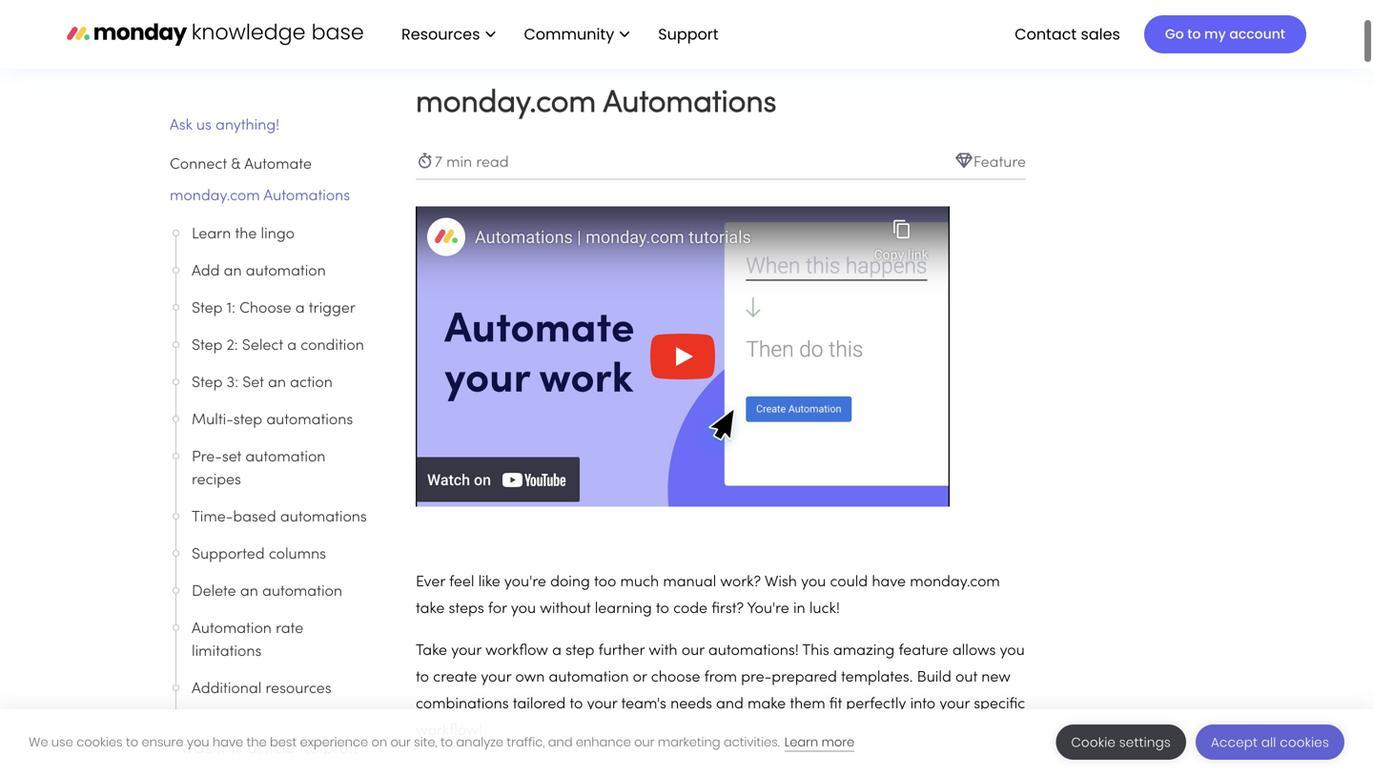 Task type: describe. For each thing, give the bounding box(es) containing it.
on
[[371, 734, 387, 751]]

add
[[192, 265, 220, 279]]

an inside step 3: set an action link
[[268, 376, 286, 390]]

rate
[[276, 622, 303, 637]]

resources link
[[392, 18, 505, 51]]

your down out
[[940, 698, 970, 712]]

supported
[[192, 548, 265, 562]]

step 2: select a condition link
[[192, 335, 369, 358]]

0 vertical spatial automations
[[603, 89, 777, 119]]

team's
[[621, 698, 666, 712]]

step for step 2: select a condition
[[192, 339, 223, 353]]

0 horizontal spatial our
[[390, 734, 411, 751]]

0 vertical spatial monday.com automations
[[416, 89, 777, 119]]

to inside ever feel like you're doing too much manual work? wish you could have monday.com take steps for you without learning to code first? you're in luck!
[[656, 602, 669, 616]]

pre-set automation recipes link
[[192, 446, 369, 492]]

min
[[446, 156, 472, 170]]

templates.
[[841, 671, 913, 685]]

new
[[982, 671, 1011, 685]]

traffic,
[[507, 734, 545, 751]]

set
[[222, 451, 241, 465]]

2 vertical spatial automations
[[708, 644, 795, 658]]

0 vertical spatial monday.com
[[416, 89, 596, 119]]

monday.com logo image
[[67, 14, 363, 54]]

to right tailored
[[570, 698, 583, 712]]

recipes
[[192, 473, 241, 488]]

for
[[488, 602, 507, 616]]

workflow!
[[416, 724, 482, 739]]

the inside dialog
[[247, 734, 267, 751]]

additional
[[192, 682, 262, 697]]

you're
[[504, 575, 546, 590]]

ever
[[416, 575, 445, 590]]

delete an automation link
[[192, 581, 369, 604]]

a for step
[[552, 644, 562, 658]]

feature
[[974, 156, 1026, 170]]

accept all cookies
[[1211, 734, 1329, 751]]

columns
[[269, 548, 326, 562]]

code
[[673, 602, 708, 616]]

ask us anything! link
[[170, 114, 370, 137]]

steps
[[449, 602, 484, 616]]

this
[[802, 644, 829, 658]]

them
[[790, 698, 825, 712]]

step 3: set an action link
[[192, 372, 369, 395]]

needs
[[670, 698, 712, 712]]

step 2: select a condition
[[192, 339, 364, 353]]

to right "site,"
[[441, 734, 453, 751]]

automations for multi-step automations
[[266, 413, 353, 428]]

cookies for all
[[1280, 734, 1329, 751]]

!
[[795, 644, 799, 658]]

action
[[290, 376, 333, 390]]

you up luck!
[[801, 575, 826, 590]]

much
[[620, 575, 659, 590]]

automation for pre-set automation recipes
[[245, 451, 326, 465]]

you're
[[747, 602, 789, 616]]

add an automation link
[[192, 260, 369, 283]]

automation rate limitations link
[[192, 618, 369, 664]]

pre-set automation recipes
[[192, 451, 326, 488]]

we use cookies to ensure you have the best experience on our site, to analyze traffic, and enhance our marketing activities. learn more
[[29, 734, 855, 751]]

go to my account
[[1165, 25, 1285, 43]]

add an automation
[[192, 265, 326, 279]]

supported columns
[[192, 548, 330, 562]]

you right for
[[511, 602, 536, 616]]

connect & automate
[[170, 158, 312, 172]]

us
[[196, 119, 212, 133]]

accept all cookies button
[[1196, 725, 1345, 760]]

supported columns link
[[192, 544, 369, 566]]

from
[[704, 671, 737, 685]]

luck!
[[809, 602, 840, 616]]

we
[[29, 734, 48, 751]]

step for step 1: choose a trigger
[[192, 302, 223, 316]]

resources
[[401, 23, 480, 45]]

main element
[[382, 0, 1306, 69]]

combinations
[[416, 698, 509, 712]]

step 3: set an action
[[192, 376, 333, 390]]

more
[[822, 734, 855, 751]]

step for step 3: set an action
[[192, 376, 223, 390]]

read
[[476, 156, 509, 170]]

could
[[830, 575, 868, 590]]

was
[[179, 741, 212, 757]]

to down take
[[416, 671, 429, 685]]

go to my account link
[[1144, 15, 1306, 53]]

experience
[[300, 734, 368, 751]]

enhance
[[576, 734, 631, 751]]

support
[[658, 23, 719, 45]]

pre-
[[741, 671, 772, 685]]

0 vertical spatial learn
[[192, 227, 231, 242]]

specific
[[974, 698, 1025, 712]]

like
[[478, 575, 500, 590]]

automation for add an automation
[[246, 265, 326, 279]]

your up create
[[451, 644, 482, 658]]

to inside "link"
[[1187, 25, 1201, 43]]

an for delete
[[240, 585, 258, 599]]

settings
[[1119, 734, 1171, 751]]

choose
[[651, 671, 700, 685]]

connect
[[170, 158, 227, 172]]

your down workflow
[[481, 671, 511, 685]]

a for condition
[[287, 339, 297, 353]]

was this article helpful?
[[179, 741, 360, 757]]

have inside dialog
[[212, 734, 243, 751]]



Task type: vqa. For each thing, say whether or not it's contained in the screenshot.
CLICKING
no



Task type: locate. For each thing, give the bounding box(es) containing it.
automation down learn the lingo link
[[246, 265, 326, 279]]

learning
[[595, 602, 652, 616]]

automations down support
[[603, 89, 777, 119]]

have inside ever feel like you're doing too much manual work? wish you could have monday.com take steps for you without learning to code first? you're in luck!
[[872, 575, 906, 590]]

contact
[[1015, 23, 1077, 45]]

1 vertical spatial a
[[287, 339, 297, 353]]

step left 2:
[[192, 339, 223, 353]]

0 horizontal spatial monday.com
[[170, 189, 260, 204]]

0 vertical spatial an
[[224, 265, 242, 279]]

multi-step automations link
[[192, 409, 369, 432]]

step 1: choose a trigger
[[192, 302, 356, 316]]

1 vertical spatial have
[[212, 734, 243, 751]]

automation inside add an automation link
[[246, 265, 326, 279]]

automation inside pre-set automation recipes
[[245, 451, 326, 465]]

dialog
[[0, 709, 1373, 775]]

1 horizontal spatial cookies
[[1280, 734, 1329, 751]]

to left code
[[656, 602, 669, 616]]

2 horizontal spatial monday.com
[[910, 575, 1000, 590]]

cookie settings button
[[1056, 725, 1186, 760]]

and right traffic,
[[548, 734, 573, 751]]

this
[[217, 741, 243, 757]]

prepared
[[772, 671, 837, 685]]

learn left more
[[785, 734, 818, 751]]

automation rate limitations
[[192, 622, 303, 659]]

community
[[524, 23, 614, 45]]

and inside ! this amazing feature allows you to create your own automation or choose from pre-prepared templates. build out new combinations tailored to your team's needs and make them fit perfectly into your specific workflow!
[[716, 698, 744, 712]]

site,
[[414, 734, 437, 751]]

7 min read
[[435, 156, 509, 170]]

cookies right use
[[76, 734, 123, 751]]

in
[[793, 602, 805, 616]]

contact sales
[[1015, 23, 1120, 45]]

automation inside ! this amazing feature allows you to create your own automation or choose from pre-prepared templates. build out new combinations tailored to your team's needs and make them fit perfectly into your specific workflow!
[[549, 671, 629, 685]]

automations for time-based automations
[[280, 511, 367, 525]]

1 horizontal spatial our
[[634, 734, 655, 751]]

automation inside delete an automation link
[[262, 585, 342, 599]]

1 horizontal spatial learn
[[785, 734, 818, 751]]

3 step from the top
[[192, 376, 223, 390]]

based
[[233, 511, 276, 525]]

perfectly
[[846, 698, 906, 712]]

1 vertical spatial learn
[[785, 734, 818, 751]]

work?
[[720, 575, 761, 590]]

2 vertical spatial a
[[552, 644, 562, 658]]

automation down columns
[[262, 585, 342, 599]]

automations
[[603, 89, 777, 119], [264, 189, 350, 204]]

to right go
[[1187, 25, 1201, 43]]

step left further
[[566, 644, 595, 658]]

2 vertical spatial an
[[240, 585, 258, 599]]

a for trigger
[[295, 302, 305, 316]]

learn the lingo link
[[192, 223, 369, 246]]

use
[[51, 734, 73, 751]]

best
[[270, 734, 297, 751]]

marketing
[[658, 734, 720, 751]]

ever feel like you're doing too much manual work? wish you could have monday.com take steps for you without learning to code first? you're in luck!
[[416, 575, 1000, 616]]

1 step from the top
[[192, 302, 223, 316]]

contact sales link
[[1005, 18, 1130, 51]]

! this amazing feature allows you to create your own automation or choose from pre-prepared templates. build out new combinations tailored to your team's needs and make them fit perfectly into your specific workflow!
[[416, 644, 1025, 739]]

1:
[[227, 302, 235, 316]]

an for add
[[224, 265, 242, 279]]

1 vertical spatial an
[[268, 376, 286, 390]]

make
[[748, 698, 786, 712]]

you
[[801, 575, 826, 590], [511, 602, 536, 616], [1000, 644, 1025, 658], [187, 734, 209, 751]]

you left 'this'
[[187, 734, 209, 751]]

automations inside time-based automations link
[[280, 511, 367, 525]]

your up enhance
[[587, 698, 617, 712]]

monday.com automations
[[416, 89, 777, 119], [170, 189, 350, 204]]

take
[[416, 602, 445, 616]]

choose
[[239, 302, 291, 316]]

a left trigger
[[295, 302, 305, 316]]

0 horizontal spatial step
[[233, 413, 262, 428]]

0 horizontal spatial have
[[212, 734, 243, 751]]

monday.com inside ever feel like you're doing too much manual work? wish you could have monday.com take steps for you without learning to code first? you're in luck!
[[910, 575, 1000, 590]]

select
[[242, 339, 283, 353]]

cookies for use
[[76, 734, 123, 751]]

workflow
[[486, 644, 548, 658]]

or
[[633, 671, 647, 685]]

monday.com down connect
[[170, 189, 260, 204]]

2 step from the top
[[192, 339, 223, 353]]

cookies right all
[[1280, 734, 1329, 751]]

2 horizontal spatial our
[[682, 644, 704, 658]]

step left 3:
[[192, 376, 223, 390]]

0 horizontal spatial learn
[[192, 227, 231, 242]]

learn the lingo
[[192, 227, 295, 242]]

our right with
[[682, 644, 704, 658]]

step 1: choose a trigger link
[[192, 298, 369, 320]]

ensure
[[142, 734, 184, 751]]

cookies inside 'button'
[[1280, 734, 1329, 751]]

automation for delete an automation
[[262, 585, 342, 599]]

first?
[[712, 602, 744, 616]]

2 vertical spatial step
[[192, 376, 223, 390]]

1 horizontal spatial automations
[[603, 89, 777, 119]]

community link
[[514, 18, 639, 51]]

monday.com up the read
[[416, 89, 596, 119]]

trigger
[[309, 302, 356, 316]]

2 vertical spatial monday.com
[[910, 575, 1000, 590]]

automation down take your workflow a step further with our automations
[[549, 671, 629, 685]]

the left best
[[247, 734, 267, 751]]

0 vertical spatial the
[[235, 227, 257, 242]]

cookie
[[1071, 734, 1116, 751]]

automation
[[192, 622, 272, 637]]

a
[[295, 302, 305, 316], [287, 339, 297, 353], [552, 644, 562, 658]]

3:
[[227, 376, 238, 390]]

automations down automate at the top left of page
[[264, 189, 350, 204]]

0 horizontal spatial monday.com automations
[[170, 189, 350, 204]]

an right add
[[224, 265, 242, 279]]

pre-
[[192, 451, 222, 465]]

0 horizontal spatial and
[[548, 734, 573, 751]]

ask us anything!
[[170, 119, 280, 133]]

feature
[[899, 644, 948, 658]]

further
[[598, 644, 645, 658]]

and
[[716, 698, 744, 712], [548, 734, 573, 751]]

automations up columns
[[280, 511, 367, 525]]

automation down multi-step automations link
[[245, 451, 326, 465]]

the left the lingo on the left top
[[235, 227, 257, 242]]

accept
[[1211, 734, 1258, 751]]

0 vertical spatial have
[[872, 575, 906, 590]]

you inside ! this amazing feature allows you to create your own automation or choose from pre-prepared templates. build out new combinations tailored to your team's needs and make them fit perfectly into your specific workflow!
[[1000, 644, 1025, 658]]

1 horizontal spatial step
[[566, 644, 595, 658]]

1 cookies from the left
[[76, 734, 123, 751]]

1 vertical spatial step
[[566, 644, 595, 658]]

account
[[1230, 25, 1285, 43]]

our right on
[[390, 734, 411, 751]]

you inside dialog
[[187, 734, 209, 751]]

lingo
[[261, 227, 295, 242]]

monday.com up allows
[[910, 575, 1000, 590]]

have right could
[[872, 575, 906, 590]]

the inside learn the lingo link
[[235, 227, 257, 242]]

an inside delete an automation link
[[240, 585, 258, 599]]

automations up pre-
[[708, 644, 795, 658]]

1 vertical spatial the
[[247, 734, 267, 751]]

step down set
[[233, 413, 262, 428]]

a right workflow
[[552, 644, 562, 658]]

you up new
[[1000, 644, 1025, 658]]

2 cookies from the left
[[1280, 734, 1329, 751]]

learn inside dialog
[[785, 734, 818, 751]]

article
[[247, 741, 295, 757]]

&
[[231, 158, 241, 172]]

time-based automations link
[[192, 506, 369, 529]]

delete
[[192, 585, 236, 599]]

learn up add
[[192, 227, 231, 242]]

and down 'from'
[[716, 698, 744, 712]]

1 vertical spatial automations
[[280, 511, 367, 525]]

0 horizontal spatial cookies
[[76, 734, 123, 751]]

1 horizontal spatial monday.com
[[416, 89, 596, 119]]

manual
[[663, 575, 716, 590]]

analyze
[[456, 734, 503, 751]]

allows
[[952, 644, 996, 658]]

step
[[233, 413, 262, 428], [566, 644, 595, 658]]

monday.com automations down automate at the top left of page
[[170, 189, 350, 204]]

have right the 'was'
[[212, 734, 243, 751]]

the
[[235, 227, 257, 242], [247, 734, 267, 751]]

take your workflow a step further with our automations
[[416, 644, 795, 658]]

delete an automation
[[192, 585, 342, 599]]

1 vertical spatial and
[[548, 734, 573, 751]]

0 vertical spatial and
[[716, 698, 744, 712]]

tailored
[[513, 698, 566, 712]]

1 vertical spatial monday.com
[[170, 189, 260, 204]]

automations inside multi-step automations link
[[266, 413, 353, 428]]

learn more link
[[785, 734, 855, 752]]

0 horizontal spatial automations
[[264, 189, 350, 204]]

list
[[382, 0, 734, 69]]

our down team's
[[634, 734, 655, 751]]

set
[[242, 376, 264, 390]]

0 vertical spatial step
[[233, 413, 262, 428]]

an right set
[[268, 376, 286, 390]]

additional resources
[[192, 682, 331, 697]]

take
[[416, 644, 447, 658]]

0 vertical spatial automations
[[266, 413, 353, 428]]

ask
[[170, 119, 192, 133]]

1 horizontal spatial and
[[716, 698, 744, 712]]

an inside add an automation link
[[224, 265, 242, 279]]

monday.com automations down community link
[[416, 89, 777, 119]]

1 vertical spatial step
[[192, 339, 223, 353]]

all
[[1261, 734, 1276, 751]]

amazing
[[833, 644, 895, 658]]

cookies
[[76, 734, 123, 751], [1280, 734, 1329, 751]]

1 horizontal spatial have
[[872, 575, 906, 590]]

multi-step automations
[[192, 413, 353, 428]]

fit
[[829, 698, 842, 712]]

a right select
[[287, 339, 297, 353]]

an right delete
[[240, 585, 258, 599]]

activities.
[[724, 734, 780, 751]]

0 vertical spatial step
[[192, 302, 223, 316]]

step left 1:
[[192, 302, 223, 316]]

list containing resources
[[382, 0, 734, 69]]

0 vertical spatial a
[[295, 302, 305, 316]]

time-based automations
[[192, 511, 367, 525]]

your
[[451, 644, 482, 658], [481, 671, 511, 685], [587, 698, 617, 712], [940, 698, 970, 712]]

resources
[[266, 682, 331, 697]]

automations down action
[[266, 413, 353, 428]]

my
[[1204, 25, 1226, 43]]

to left 'ensure'
[[126, 734, 138, 751]]

1 vertical spatial automations
[[264, 189, 350, 204]]

1 horizontal spatial monday.com automations
[[416, 89, 777, 119]]

1 vertical spatial monday.com automations
[[170, 189, 350, 204]]

dialog containing cookie settings
[[0, 709, 1373, 775]]



